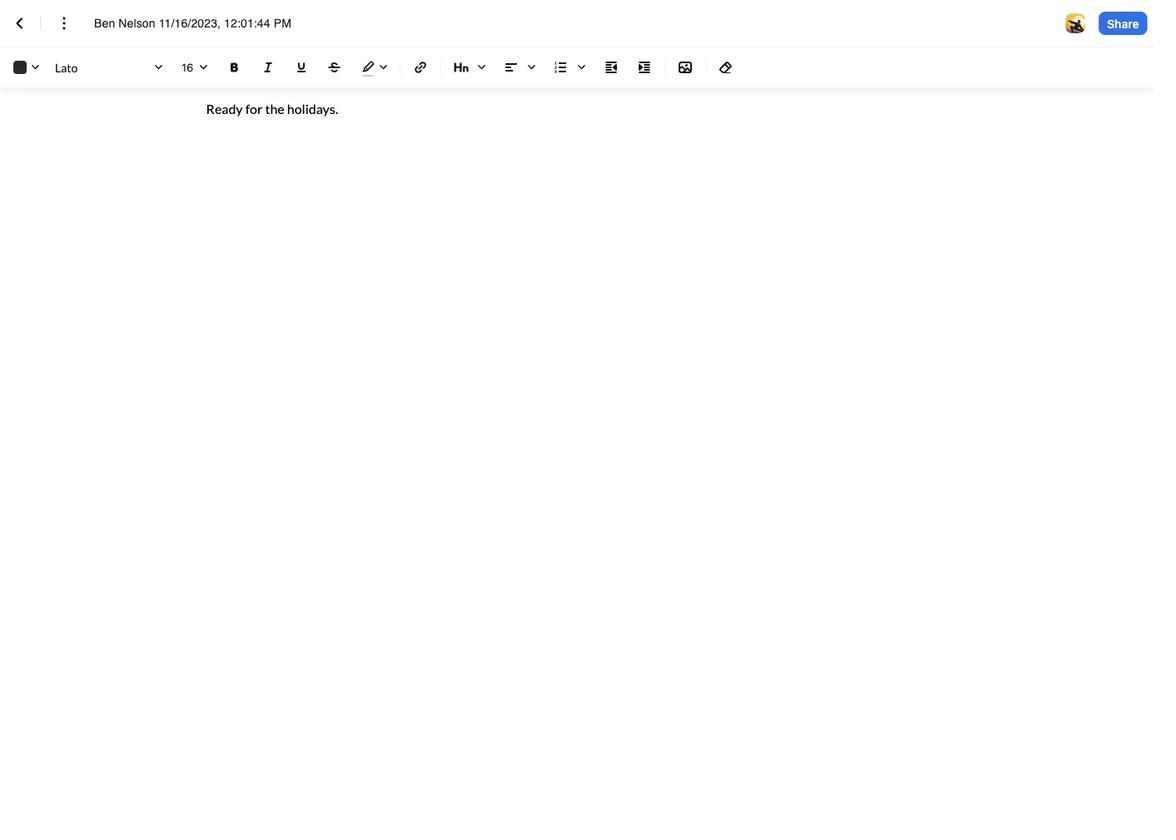 Task type: describe. For each thing, give the bounding box(es) containing it.
link image
[[411, 57, 431, 77]]

for
[[245, 100, 263, 117]]

lato button
[[52, 56, 168, 79]]

all notes image
[[10, 13, 30, 33]]

strikethrough image
[[325, 57, 345, 77]]

ben nelson image
[[1066, 13, 1086, 33]]

more image
[[54, 13, 74, 33]]

ready for the holidays.
[[206, 100, 338, 117]]

the
[[265, 100, 285, 117]]

clear style image
[[716, 57, 736, 77]]

holidays.
[[287, 100, 338, 117]]

share button
[[1099, 12, 1148, 35]]

ready
[[206, 100, 243, 117]]

insert image image
[[675, 57, 695, 77]]



Task type: vqa. For each thing, say whether or not it's contained in the screenshot.
Lato dropdown button on the left of page
yes



Task type: locate. For each thing, give the bounding box(es) containing it.
underline image
[[291, 57, 311, 77]]

bold image
[[225, 57, 245, 77]]

lato
[[55, 60, 78, 74]]

decrease indent image
[[601, 57, 621, 77]]

italic image
[[258, 57, 278, 77]]

share
[[1107, 16, 1139, 30]]

None text field
[[94, 15, 309, 32], [182, 56, 210, 78], [94, 15, 309, 32], [182, 56, 210, 78]]

open image
[[193, 58, 213, 78]]

increase indent image
[[635, 57, 655, 77]]



